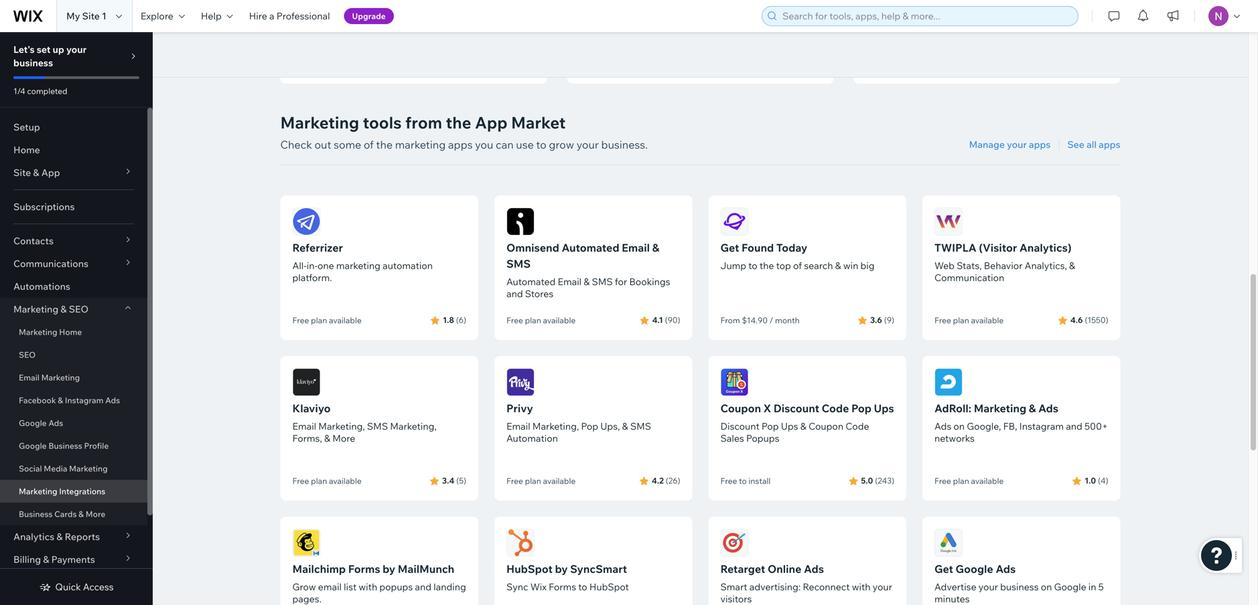 Task type: describe. For each thing, give the bounding box(es) containing it.
google ads link
[[0, 412, 147, 435]]

marketing inside the "referrizer all-in-one marketing automation platform."
[[336, 260, 381, 272]]

marketing up out
[[280, 113, 359, 133]]

coupon x discount code pop ups logo image
[[721, 369, 749, 397]]

profile
[[84, 441, 109, 451]]

plan for referrizer
[[311, 316, 327, 326]]

get found today jump to the top of search & win big
[[721, 241, 875, 272]]

and for mailchimp forms by mailmunch
[[415, 582, 432, 593]]

privy logo image
[[507, 369, 535, 397]]

with inside the retarget online ads smart advertising: reconnect with your visitors
[[852, 582, 871, 593]]

twipla
[[935, 241, 977, 255]]

automation
[[507, 433, 558, 445]]

marketing inside marketing & seo dropdown button
[[13, 304, 58, 315]]

available for referrizer
[[329, 316, 362, 326]]

4.1 (90)
[[652, 315, 680, 325]]

0 vertical spatial code
[[822, 402, 849, 415]]

marketing inside adroll: marketing & ads ads on google, fb, instagram and 500+ networks
[[974, 402, 1027, 415]]

upgrade
[[352, 11, 386, 21]]

1/4 completed
[[13, 86, 67, 96]]

forms inside "mailchimp forms by mailmunch grow email list with popups and landing pages."
[[348, 563, 380, 576]]

0 horizontal spatial hubspot
[[507, 563, 553, 576]]

quick access button
[[39, 582, 114, 594]]

billing & payments button
[[0, 549, 147, 572]]

google business profile link
[[0, 435, 147, 458]]

1 vertical spatial seo
[[19, 350, 36, 360]]

retarget online ads logo image
[[721, 529, 749, 557]]

Search for tools, apps, help & more... field
[[779, 7, 1074, 25]]

site & app button
[[0, 161, 147, 184]]

available for klaviyo
[[329, 476, 362, 486]]

& inside coupon x discount code pop ups discount pop ups & coupon code sales popups
[[801, 421, 807, 433]]

analytics
[[13, 531, 54, 543]]

4.2 (26)
[[652, 476, 680, 486]]

from
[[721, 316, 740, 326]]

(9)
[[884, 315, 895, 325]]

business inside get google ads advertise your business on google in 5 minutes
[[1000, 582, 1039, 593]]

landing
[[434, 582, 466, 593]]

(1550)
[[1085, 315, 1109, 325]]

syncsmart
[[570, 563, 627, 576]]

subscriptions link
[[0, 196, 147, 218]]

available for twipla (visitor analytics)
[[971, 316, 1004, 326]]

to right use
[[536, 138, 547, 151]]

ads inside get google ads advertise your business on google in 5 minutes
[[996, 563, 1016, 576]]

sms inside 'privy email marketing, pop ups,  & sms automation'
[[630, 421, 651, 433]]

free for privy
[[507, 476, 523, 486]]

popups
[[379, 582, 413, 593]]

check
[[280, 138, 312, 151]]

ads inside the retarget online ads smart advertising: reconnect with your visitors
[[804, 563, 824, 576]]

seo inside dropdown button
[[69, 304, 89, 315]]

manage your apps
[[969, 139, 1051, 150]]

contacts button
[[0, 230, 147, 253]]

free plan available for privy
[[507, 476, 576, 486]]

marketing home
[[19, 327, 82, 337]]

visitors
[[721, 594, 752, 605]]

the inside the get found today jump to the top of search & win big
[[760, 260, 774, 272]]

jump
[[721, 260, 747, 272]]

see
[[1068, 139, 1085, 150]]

help
[[201, 10, 222, 22]]

klaviyo email marketing, sms marketing, forms, & more
[[292, 402, 437, 445]]

marketing tools from the app market
[[280, 113, 566, 133]]

2 horizontal spatial pop
[[852, 402, 872, 415]]

google up social
[[19, 441, 47, 451]]

from $14.90 / month
[[721, 316, 800, 326]]

tools
[[363, 113, 402, 133]]

4.6 (1550)
[[1071, 315, 1109, 325]]

4.6
[[1071, 315, 1083, 325]]

to inside the get found today jump to the top of search & win big
[[749, 260, 758, 272]]

sync
[[507, 582, 528, 593]]

social
[[19, 464, 42, 474]]

stores
[[525, 288, 554, 300]]

marketing home link
[[0, 321, 147, 344]]

and for adroll: marketing & ads
[[1066, 421, 1083, 433]]

app inside popup button
[[41, 167, 60, 179]]

marketing, for privy
[[533, 421, 579, 433]]

site inside popup button
[[13, 167, 31, 179]]

home inside 'link'
[[59, 327, 82, 337]]

marketing inside marketing integrations link
[[19, 487, 57, 497]]

0 horizontal spatial automated
[[507, 276, 556, 288]]

billing & payments
[[13, 554, 95, 566]]

forms inside hubspot by syncsmart sync wix forms to hubspot
[[549, 582, 576, 593]]

manage
[[969, 139, 1005, 150]]

1 vertical spatial hubspot
[[590, 582, 629, 593]]

in-
[[307, 260, 318, 272]]

sidebar element
[[0, 32, 153, 606]]

get for get found today
[[721, 241, 739, 255]]

more inside klaviyo email marketing, sms marketing, forms, & more
[[332, 433, 355, 445]]

advertising:
[[750, 582, 801, 593]]

plan for adroll: marketing & ads
[[953, 476, 969, 486]]

email
[[318, 582, 342, 593]]

your inside "let's set up your business"
[[66, 44, 87, 55]]

3.6
[[870, 315, 882, 325]]

x
[[764, 402, 771, 415]]

1 vertical spatial business
[[19, 510, 53, 520]]

quick access
[[55, 582, 114, 593]]

mailchimp forms by mailmunch logo image
[[292, 529, 321, 557]]

free for adroll:
[[935, 476, 951, 486]]

0 vertical spatial business
[[48, 441, 82, 451]]

5.0 (243)
[[861, 476, 895, 486]]

(visitor
[[979, 241, 1017, 255]]

get google ads logo image
[[935, 529, 963, 557]]

online
[[768, 563, 802, 576]]

& inside twipla (visitor analytics) web stats, behavior analytics, & communication
[[1069, 260, 1075, 272]]

referrizer logo image
[[292, 208, 321, 236]]

access
[[83, 582, 114, 593]]

my
[[66, 10, 80, 22]]

of inside the get found today jump to the top of search & win big
[[793, 260, 802, 272]]

home link
[[0, 139, 147, 161]]

google left in
[[1054, 582, 1087, 593]]

plan for privy
[[525, 476, 541, 486]]

available down stores
[[543, 316, 576, 326]]

$14.90
[[742, 316, 768, 326]]

klaviyo logo image
[[292, 369, 321, 397]]

(243)
[[875, 476, 895, 486]]

big
[[861, 260, 875, 272]]

0 vertical spatial of
[[364, 138, 374, 151]]

hire a professional
[[249, 10, 330, 22]]

contacts
[[13, 235, 54, 247]]

2 marketing, from the left
[[390, 421, 437, 433]]

available for privy
[[543, 476, 576, 486]]

setup
[[13, 121, 40, 133]]

1 horizontal spatial app
[[475, 113, 508, 133]]

out
[[315, 138, 331, 151]]

google,
[[967, 421, 1001, 433]]

google ads
[[19, 418, 63, 428]]

1.8
[[443, 315, 454, 325]]

email down omnisend
[[558, 276, 582, 288]]

communication
[[935, 272, 1005, 284]]

4.2
[[652, 476, 664, 486]]

today
[[777, 241, 808, 255]]

free plan available for referrizer
[[292, 316, 362, 326]]

on inside adroll: marketing & ads ads on google, fb, instagram and 500+ networks
[[954, 421, 965, 433]]

plan down stores
[[525, 316, 541, 326]]

email inside sidebar 'element'
[[19, 373, 39, 383]]

1 vertical spatial the
[[376, 138, 393, 151]]

1.8 (6)
[[443, 315, 466, 325]]

email inside klaviyo email marketing, sms marketing, forms, & more
[[292, 421, 316, 433]]

behavior
[[984, 260, 1023, 272]]

google down facebook
[[19, 418, 47, 428]]

mailmunch
[[398, 563, 454, 576]]

hubspot by syncsmart logo image
[[507, 529, 535, 557]]

coupon x discount code pop ups discount pop ups & coupon code sales popups
[[721, 402, 894, 445]]

payments
[[51, 554, 95, 566]]

0 vertical spatial coupon
[[721, 402, 761, 415]]

& inside 'privy email marketing, pop ups,  & sms automation'
[[622, 421, 628, 433]]

adroll:
[[935, 402, 972, 415]]

advertise
[[935, 582, 977, 593]]

free for coupon
[[721, 476, 737, 486]]

social media marketing
[[19, 464, 108, 474]]

email marketing link
[[0, 367, 147, 389]]

analytics & reports button
[[0, 526, 147, 549]]

marketing, for klaviyo
[[318, 421, 365, 433]]

omnisend
[[507, 241, 559, 255]]

pop inside 'privy email marketing, pop ups,  & sms automation'
[[581, 421, 598, 433]]

1.0
[[1085, 476, 1096, 486]]

privy email marketing, pop ups,  & sms automation
[[507, 402, 651, 445]]

market
[[511, 113, 566, 133]]

apps for see all apps
[[1099, 139, 1121, 150]]

all-
[[292, 260, 307, 272]]

free for klaviyo
[[292, 476, 309, 486]]

business cards & more link
[[0, 503, 147, 526]]

your inside get google ads advertise your business on google in 5 minutes
[[979, 582, 998, 593]]

to inside hubspot by syncsmart sync wix forms to hubspot
[[578, 582, 587, 593]]

on inside get google ads advertise your business on google in 5 minutes
[[1041, 582, 1052, 593]]

wix
[[530, 582, 547, 593]]



Task type: locate. For each thing, give the bounding box(es) containing it.
2 by from the left
[[555, 563, 568, 576]]

1 horizontal spatial of
[[793, 260, 802, 272]]

omnisend automated email & sms logo image
[[507, 208, 535, 236]]

free plan available down networks
[[935, 476, 1004, 486]]

free right (6)
[[507, 316, 523, 326]]

1 vertical spatial forms
[[549, 582, 576, 593]]

your right grow
[[577, 138, 599, 151]]

available for adroll: marketing & ads
[[971, 476, 1004, 486]]

0 vertical spatial and
[[507, 288, 523, 300]]

0 horizontal spatial on
[[954, 421, 965, 433]]

0 vertical spatial hubspot
[[507, 563, 553, 576]]

0 vertical spatial instagram
[[65, 396, 104, 406]]

automated up for
[[562, 241, 620, 255]]

and inside omnisend automated email & sms automated email & sms for bookings and stores
[[507, 288, 523, 300]]

2 horizontal spatial the
[[760, 260, 774, 272]]

marketing
[[280, 113, 359, 133], [13, 304, 58, 315], [19, 327, 57, 337], [41, 373, 80, 383], [974, 402, 1027, 415], [69, 464, 108, 474], [19, 487, 57, 497]]

plan down platform.
[[311, 316, 327, 326]]

free for twipla
[[935, 316, 951, 326]]

and down mailmunch
[[415, 582, 432, 593]]

1 vertical spatial business
[[1000, 582, 1039, 593]]

1/4
[[13, 86, 25, 96]]

business cards & more
[[19, 510, 105, 520]]

your right up at the top of the page
[[66, 44, 87, 55]]

1 by from the left
[[383, 563, 395, 576]]

1 horizontal spatial discount
[[774, 402, 819, 415]]

free plan available for adroll:
[[935, 476, 1004, 486]]

hire a professional link
[[241, 0, 338, 32]]

free down networks
[[935, 476, 951, 486]]

and inside "mailchimp forms by mailmunch grow email list with popups and landing pages."
[[415, 582, 432, 593]]

email inside 'privy email marketing, pop ups,  & sms automation'
[[507, 421, 530, 433]]

free down automation
[[507, 476, 523, 486]]

with right reconnect
[[852, 582, 871, 593]]

your right advertise
[[979, 582, 998, 593]]

business up analytics
[[19, 510, 53, 520]]

app down home link
[[41, 167, 60, 179]]

1 horizontal spatial hubspot
[[590, 582, 629, 593]]

marketing down automations
[[13, 304, 58, 315]]

analytics)
[[1020, 241, 1072, 255]]

seo up email marketing
[[19, 350, 36, 360]]

marketing up facebook & instagram ads at bottom left
[[41, 373, 80, 383]]

marketing up fb,
[[974, 402, 1027, 415]]

google up advertise
[[956, 563, 994, 576]]

1 vertical spatial and
[[1066, 421, 1083, 433]]

month
[[775, 316, 800, 326]]

your right reconnect
[[873, 582, 892, 593]]

2 horizontal spatial marketing,
[[533, 421, 579, 433]]

your inside the retarget online ads smart advertising: reconnect with your visitors
[[873, 582, 892, 593]]

business up the social media marketing
[[48, 441, 82, 451]]

/
[[770, 316, 773, 326]]

by left syncsmart
[[555, 563, 568, 576]]

hubspot down syncsmart
[[590, 582, 629, 593]]

to left install
[[739, 476, 747, 486]]

free
[[292, 316, 309, 326], [507, 316, 523, 326], [935, 316, 951, 326], [292, 476, 309, 486], [507, 476, 523, 486], [721, 476, 737, 486], [935, 476, 951, 486]]

(6)
[[456, 315, 466, 325]]

& inside popup button
[[33, 167, 39, 179]]

2 vertical spatial the
[[760, 260, 774, 272]]

twipla (visitor analytics) web stats, behavior analytics, & communication
[[935, 241, 1075, 284]]

0 vertical spatial automated
[[562, 241, 620, 255]]

free plan available down automation
[[507, 476, 576, 486]]

to down syncsmart
[[578, 582, 587, 593]]

1 vertical spatial instagram
[[1020, 421, 1064, 433]]

2 horizontal spatial and
[[1066, 421, 1083, 433]]

ads
[[105, 396, 120, 406], [1039, 402, 1059, 415], [48, 418, 63, 428], [935, 421, 952, 433], [804, 563, 824, 576], [996, 563, 1016, 576]]

2 with from the left
[[852, 582, 871, 593]]

0 horizontal spatial more
[[86, 510, 105, 520]]

available down communication
[[971, 316, 1004, 326]]

free down communication
[[935, 316, 951, 326]]

discount up sales at the right of page
[[721, 421, 760, 433]]

bookings
[[629, 276, 670, 288]]

klaviyo
[[292, 402, 331, 415]]

code
[[822, 402, 849, 415], [846, 421, 869, 433]]

available down klaviyo email marketing, sms marketing, forms, & more
[[329, 476, 362, 486]]

home down marketing & seo dropdown button
[[59, 327, 82, 337]]

minutes
[[935, 594, 970, 605]]

free left install
[[721, 476, 737, 486]]

for
[[615, 276, 627, 288]]

stats,
[[957, 260, 982, 272]]

of right the top at the top of page
[[793, 260, 802, 272]]

install
[[749, 476, 771, 486]]

marketing inside social media marketing link
[[69, 464, 108, 474]]

1 vertical spatial get
[[935, 563, 953, 576]]

with right list
[[359, 582, 377, 593]]

1 horizontal spatial the
[[446, 113, 471, 133]]

marketing & seo button
[[0, 298, 147, 321]]

get google ads advertise your business on google in 5 minutes
[[935, 563, 1104, 605]]

business down let's at the left top of page
[[13, 57, 53, 69]]

1 horizontal spatial get
[[935, 563, 953, 576]]

forms right wix
[[549, 582, 576, 593]]

available down automation
[[543, 476, 576, 486]]

with
[[359, 582, 377, 593], [852, 582, 871, 593]]

marketing inside email marketing link
[[41, 373, 80, 383]]

0 vertical spatial marketing
[[395, 138, 446, 151]]

1 vertical spatial coupon
[[809, 421, 844, 433]]

home down setup
[[13, 144, 40, 156]]

1 vertical spatial home
[[59, 327, 82, 337]]

adroll: marketing & ads logo image
[[935, 369, 963, 397]]

automated up stores
[[507, 276, 556, 288]]

1 horizontal spatial business
[[1000, 582, 1039, 593]]

free down forms,
[[292, 476, 309, 486]]

3.4 (5)
[[442, 476, 466, 486]]

set
[[37, 44, 50, 55]]

your
[[66, 44, 87, 55], [577, 138, 599, 151], [1007, 139, 1027, 150], [873, 582, 892, 593], [979, 582, 998, 593]]

0 vertical spatial the
[[446, 113, 471, 133]]

to down 'found'
[[749, 260, 758, 272]]

0 vertical spatial app
[[475, 113, 508, 133]]

sales
[[721, 433, 744, 445]]

marketing down marketing & seo
[[19, 327, 57, 337]]

1 vertical spatial ups
[[781, 421, 798, 433]]

1 horizontal spatial ups
[[874, 402, 894, 415]]

free plan available
[[292, 316, 362, 326], [507, 316, 576, 326], [935, 316, 1004, 326], [292, 476, 362, 486], [507, 476, 576, 486], [935, 476, 1004, 486]]

more up reports
[[86, 510, 105, 520]]

forms up list
[[348, 563, 380, 576]]

apps left you
[[448, 138, 473, 151]]

and left stores
[[507, 288, 523, 300]]

by inside "mailchimp forms by mailmunch grow email list with popups and landing pages."
[[383, 563, 395, 576]]

business.
[[601, 138, 648, 151]]

coupon
[[721, 402, 761, 415], [809, 421, 844, 433]]

of right some
[[364, 138, 374, 151]]

1 vertical spatial discount
[[721, 421, 760, 433]]

and inside adroll: marketing & ads ads on google, fb, instagram and 500+ networks
[[1066, 421, 1083, 433]]

twipla (visitor analytics) logo image
[[935, 208, 963, 236]]

free plan available for klaviyo
[[292, 476, 362, 486]]

0 vertical spatial get
[[721, 241, 739, 255]]

business inside "let's set up your business"
[[13, 57, 53, 69]]

0 horizontal spatial pop
[[581, 421, 598, 433]]

the left the top at the top of page
[[760, 260, 774, 272]]

grow
[[549, 138, 574, 151]]

instagram inside adroll: marketing & ads ads on google, fb, instagram and 500+ networks
[[1020, 421, 1064, 433]]

available down platform.
[[329, 316, 362, 326]]

1 vertical spatial code
[[846, 421, 869, 433]]

1 vertical spatial marketing
[[336, 260, 381, 272]]

plan for twipla (visitor analytics)
[[953, 316, 969, 326]]

of
[[364, 138, 374, 151], [793, 260, 802, 272]]

plan down networks
[[953, 476, 969, 486]]

setup link
[[0, 116, 147, 139]]

marketing integrations link
[[0, 480, 147, 503]]

some
[[334, 138, 361, 151]]

1 horizontal spatial site
[[82, 10, 100, 22]]

1 vertical spatial site
[[13, 167, 31, 179]]

apps right all
[[1099, 139, 1121, 150]]

can
[[496, 138, 514, 151]]

0 horizontal spatial business
[[13, 57, 53, 69]]

the down tools
[[376, 138, 393, 151]]

forms,
[[292, 433, 322, 445]]

apps left "see"
[[1029, 139, 1051, 150]]

0 horizontal spatial of
[[364, 138, 374, 151]]

1 horizontal spatial automated
[[562, 241, 620, 255]]

more right forms,
[[332, 433, 355, 445]]

by inside hubspot by syncsmart sync wix forms to hubspot
[[555, 563, 568, 576]]

0 vertical spatial ups
[[874, 402, 894, 415]]

app up you
[[475, 113, 508, 133]]

on up networks
[[954, 421, 965, 433]]

get
[[721, 241, 739, 255], [935, 563, 953, 576]]

see all apps
[[1068, 139, 1121, 150]]

1 vertical spatial app
[[41, 167, 60, 179]]

marketing inside marketing home 'link'
[[19, 327, 57, 337]]

popups
[[746, 433, 780, 445]]

marketing, inside 'privy email marketing, pop ups,  & sms automation'
[[533, 421, 579, 433]]

subscriptions
[[13, 201, 75, 213]]

2 vertical spatial and
[[415, 582, 432, 593]]

plan down forms,
[[311, 476, 327, 486]]

get for get google ads
[[935, 563, 953, 576]]

more inside sidebar 'element'
[[86, 510, 105, 520]]

more
[[332, 433, 355, 445], [86, 510, 105, 520]]

1 horizontal spatial with
[[852, 582, 871, 593]]

a
[[269, 10, 274, 22]]

grow
[[292, 582, 316, 593]]

explore
[[141, 10, 173, 22]]

instagram inside sidebar 'element'
[[65, 396, 104, 406]]

0 horizontal spatial by
[[383, 563, 395, 576]]

0 horizontal spatial site
[[13, 167, 31, 179]]

1 horizontal spatial coupon
[[809, 421, 844, 433]]

1 vertical spatial of
[[793, 260, 802, 272]]

1 vertical spatial more
[[86, 510, 105, 520]]

get inside the get found today jump to the top of search & win big
[[721, 241, 739, 255]]

0 horizontal spatial marketing
[[336, 260, 381, 272]]

marketing right "one"
[[336, 260, 381, 272]]

1 horizontal spatial apps
[[1029, 139, 1051, 150]]

0 horizontal spatial seo
[[19, 350, 36, 360]]

0 vertical spatial site
[[82, 10, 100, 22]]

on left in
[[1041, 582, 1052, 593]]

4.1
[[652, 315, 663, 325]]

free plan available for twipla
[[935, 316, 1004, 326]]

1 horizontal spatial forms
[[549, 582, 576, 593]]

email up forms,
[[292, 421, 316, 433]]

email up bookings in the right of the page
[[622, 241, 650, 255]]

free for referrizer
[[292, 316, 309, 326]]

0 vertical spatial more
[[332, 433, 355, 445]]

0 horizontal spatial coupon
[[721, 402, 761, 415]]

1 vertical spatial automated
[[507, 276, 556, 288]]

email up facebook
[[19, 373, 39, 383]]

home
[[13, 144, 40, 156], [59, 327, 82, 337]]

free plan available down forms,
[[292, 476, 362, 486]]

your right manage
[[1007, 139, 1027, 150]]

0 horizontal spatial and
[[415, 582, 432, 593]]

1 horizontal spatial instagram
[[1020, 421, 1064, 433]]

pages.
[[292, 594, 322, 605]]

plan for klaviyo
[[311, 476, 327, 486]]

in
[[1089, 582, 1097, 593]]

0 horizontal spatial app
[[41, 167, 60, 179]]

hubspot up wix
[[507, 563, 553, 576]]

marketing down social
[[19, 487, 57, 497]]

free plan available down communication
[[935, 316, 1004, 326]]

retarget online ads smart advertising: reconnect with your visitors
[[721, 563, 892, 605]]

up
[[53, 44, 64, 55]]

instagram down email marketing link at the bottom left of the page
[[65, 396, 104, 406]]

automations
[[13, 281, 70, 292]]

manage your apps link
[[969, 139, 1051, 151]]

you
[[475, 138, 493, 151]]

free down platform.
[[292, 316, 309, 326]]

the up check out some of the marketing apps you can use to grow your business. at the top of the page
[[446, 113, 471, 133]]

& inside adroll: marketing & ads ads on google, fb, instagram and 500+ networks
[[1029, 402, 1036, 415]]

marketing
[[395, 138, 446, 151], [336, 260, 381, 272]]

upgrade button
[[344, 8, 394, 24]]

1 horizontal spatial marketing
[[395, 138, 446, 151]]

sms
[[507, 257, 531, 271], [592, 276, 613, 288], [367, 421, 388, 433], [630, 421, 651, 433]]

plan down automation
[[525, 476, 541, 486]]

instagram right fb,
[[1020, 421, 1064, 433]]

0 vertical spatial seo
[[69, 304, 89, 315]]

0 horizontal spatial forms
[[348, 563, 380, 576]]

found
[[742, 241, 774, 255]]

free plan available down platform.
[[292, 316, 362, 326]]

site up the "subscriptions"
[[13, 167, 31, 179]]

0 horizontal spatial ups
[[781, 421, 798, 433]]

0 horizontal spatial marketing,
[[318, 421, 365, 433]]

1 marketing, from the left
[[318, 421, 365, 433]]

all
[[1087, 139, 1097, 150]]

get up advertise
[[935, 563, 953, 576]]

discount
[[774, 402, 819, 415], [721, 421, 760, 433]]

0 horizontal spatial discount
[[721, 421, 760, 433]]

(90)
[[665, 315, 680, 325]]

0 vertical spatial business
[[13, 57, 53, 69]]

2 horizontal spatial apps
[[1099, 139, 1121, 150]]

1 horizontal spatial by
[[555, 563, 568, 576]]

plan down communication
[[953, 316, 969, 326]]

email down privy
[[507, 421, 530, 433]]

0 horizontal spatial with
[[359, 582, 377, 593]]

0 horizontal spatial get
[[721, 241, 739, 255]]

my site 1
[[66, 10, 106, 22]]

1 horizontal spatial pop
[[762, 421, 779, 433]]

0 horizontal spatial apps
[[448, 138, 473, 151]]

1 vertical spatial on
[[1041, 582, 1052, 593]]

social media marketing link
[[0, 458, 147, 480]]

available down networks
[[971, 476, 1004, 486]]

omnisend automated email & sms automated email & sms for bookings and stores
[[507, 241, 670, 300]]

marketing down marketing tools from the app market
[[395, 138, 446, 151]]

3 marketing, from the left
[[533, 421, 579, 433]]

platform.
[[292, 272, 332, 284]]

0 horizontal spatial home
[[13, 144, 40, 156]]

get found today  logo image
[[721, 208, 749, 236]]

sms inside klaviyo email marketing, sms marketing, forms, & more
[[367, 421, 388, 433]]

integrations
[[59, 487, 105, 497]]

email
[[622, 241, 650, 255], [558, 276, 582, 288], [19, 373, 39, 383], [292, 421, 316, 433], [507, 421, 530, 433]]

1 horizontal spatial and
[[507, 288, 523, 300]]

media
[[44, 464, 67, 474]]

0 horizontal spatial instagram
[[65, 396, 104, 406]]

smart
[[721, 582, 747, 593]]

apps for manage your apps
[[1029, 139, 1051, 150]]

email marketing
[[19, 373, 80, 383]]

1 with from the left
[[359, 582, 377, 593]]

discount right x
[[774, 402, 819, 415]]

business right advertise
[[1000, 582, 1039, 593]]

with inside "mailchimp forms by mailmunch grow email list with popups and landing pages."
[[359, 582, 377, 593]]

1 horizontal spatial more
[[332, 433, 355, 445]]

0 vertical spatial forms
[[348, 563, 380, 576]]

0 horizontal spatial the
[[376, 138, 393, 151]]

0 vertical spatial home
[[13, 144, 40, 156]]

0 vertical spatial discount
[[774, 402, 819, 415]]

0 vertical spatial on
[[954, 421, 965, 433]]

site left 1
[[82, 10, 100, 22]]

& inside the get found today jump to the top of search & win big
[[835, 260, 841, 272]]

referrizer
[[292, 241, 343, 255]]

1 horizontal spatial marketing,
[[390, 421, 437, 433]]

1 horizontal spatial seo
[[69, 304, 89, 315]]

1 horizontal spatial home
[[59, 327, 82, 337]]

reports
[[65, 531, 100, 543]]

free plan available down stores
[[507, 316, 576, 326]]

(5)
[[457, 476, 466, 486]]

and left the 500+
[[1066, 421, 1083, 433]]

marketing up integrations
[[69, 464, 108, 474]]

seo down the automations "link"
[[69, 304, 89, 315]]

5
[[1099, 582, 1104, 593]]

& inside klaviyo email marketing, sms marketing, forms, & more
[[324, 433, 330, 445]]

1.0 (4)
[[1085, 476, 1109, 486]]

get up jump
[[721, 241, 739, 255]]

one
[[318, 260, 334, 272]]

by up popups
[[383, 563, 395, 576]]

3.4
[[442, 476, 454, 486]]

fb,
[[1003, 421, 1017, 433]]

get inside get google ads advertise your business on google in 5 minutes
[[935, 563, 953, 576]]

1 horizontal spatial on
[[1041, 582, 1052, 593]]



Task type: vqa. For each thing, say whether or not it's contained in the screenshot.
Upgrade
yes



